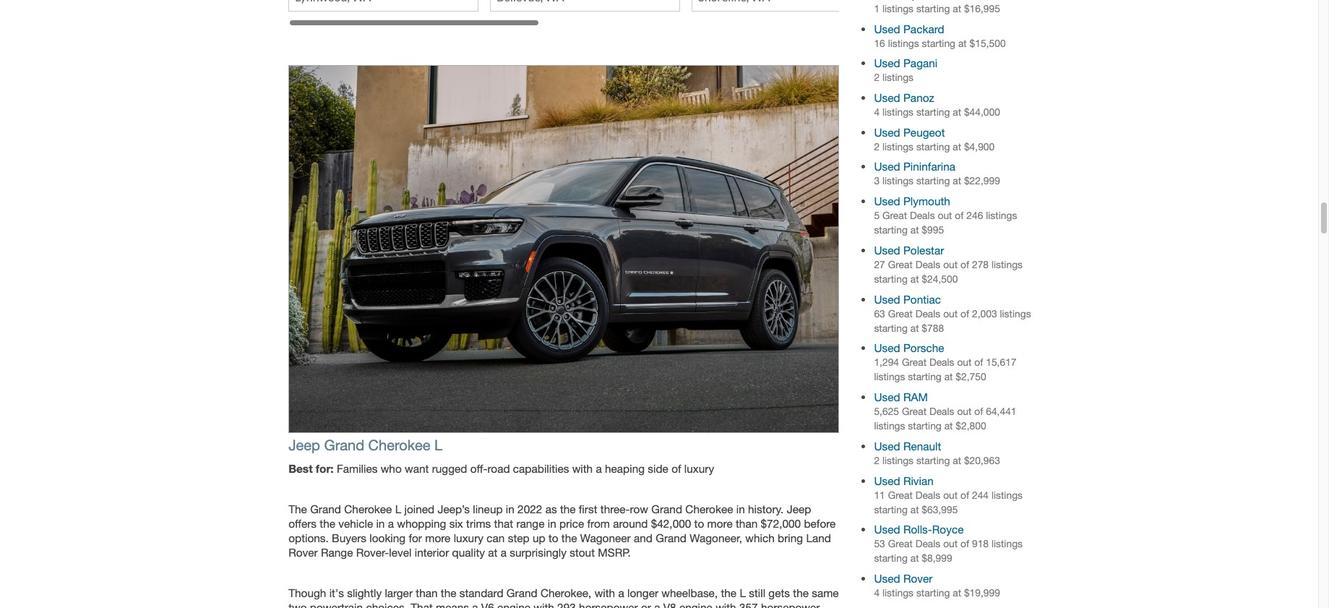 Task type: describe. For each thing, give the bounding box(es) containing it.
0 horizontal spatial to
[[549, 531, 559, 544]]

1 engine from the left
[[498, 601, 531, 608]]

still
[[749, 587, 766, 600]]

trims
[[466, 517, 491, 530]]

at inside used pininfarina 3 listings starting at $22,999
[[953, 175, 962, 187]]

great for porsche
[[902, 357, 927, 368]]

starting inside 11 great deals out of 244 listings starting at
[[875, 504, 908, 515]]

same
[[812, 587, 839, 600]]

2 for used pagani
[[875, 72, 880, 83]]

of for used rivian
[[961, 489, 970, 501]]

rover inside used rover 4 listings starting at $19,999
[[904, 572, 933, 585]]

capabilities
[[513, 462, 569, 475]]

of for used ram
[[975, 406, 984, 417]]

$63,995
[[922, 504, 958, 515]]

starting inside used panoz 4 listings starting at $44,000
[[917, 106, 950, 118]]

wheelbase,
[[662, 587, 718, 600]]

$995
[[922, 224, 945, 236]]

used rover link
[[875, 572, 933, 585]]

jeep grand cherokee l
[[289, 437, 443, 453]]

deals for polestar
[[916, 259, 941, 270]]

peugeot
[[904, 126, 945, 139]]

used for used pontiac
[[875, 293, 901, 306]]

l inside though it's slightly larger than the standard grand cherokee, with a longer wheelbase, the l still gets the same two powertrain choices. that means a v6 engine with 293 horsepower or a v8 engine with 357 horsepower
[[740, 587, 746, 600]]

used pagani 2 listings
[[875, 57, 938, 83]]

the left still
[[721, 587, 737, 600]]

deals for plymouth
[[910, 210, 935, 221]]

4 for used rover
[[875, 587, 880, 599]]

out for used pontiac
[[944, 308, 958, 319]]

listings inside used renault 2 listings starting at $20,963
[[883, 455, 914, 466]]

at inside used panoz 4 listings starting at $44,000
[[953, 106, 962, 118]]

27 great deals out of 278 listings starting at
[[875, 259, 1023, 285]]

a left 'v6'
[[472, 601, 478, 608]]

out for used ram
[[958, 406, 972, 417]]

used for used renault 2 listings starting at $20,963
[[875, 440, 901, 453]]

at inside the grand cherokee l joined jeep's lineup in 2022 as the first three-row grand cherokee in history. jeep offers the vehicle in a whopping six trims that range in price from around $42,000 to more than $72,000 before options. buyers looking for more luxury can step up to the wagoneer and grand wagoneer, which bring land rover range rover-level interior quality at a surprisingly stout msrp.
[[488, 546, 498, 559]]

11 great deals out of 244 listings starting at
[[875, 489, 1023, 515]]

great for plymouth
[[883, 210, 908, 221]]

used for used peugeot 2 listings starting at $4,900
[[875, 126, 901, 139]]

used for used rolls-royce
[[875, 523, 901, 536]]

standard
[[460, 587, 504, 600]]

interior
[[415, 546, 449, 559]]

v6
[[481, 601, 494, 608]]

rugged
[[432, 462, 467, 475]]

of for used pontiac
[[961, 308, 970, 319]]

want
[[405, 462, 429, 475]]

six
[[450, 517, 463, 530]]

2024 jeep grand cherokee l image
[[289, 65, 839, 433]]

357
[[740, 601, 758, 608]]

starting inside 53 great deals out of 918 listings starting at
[[875, 553, 908, 564]]

used rolls-royce link
[[875, 523, 964, 536]]

used pininfarina link
[[875, 160, 956, 173]]

1 horizontal spatial to
[[695, 517, 705, 530]]

5,625 great deals out of 64,441 listings starting at
[[875, 406, 1017, 432]]

or
[[641, 601, 651, 608]]

great for pontiac
[[888, 308, 913, 319]]

out for used plymouth
[[938, 210, 953, 221]]

918
[[973, 538, 989, 550]]

the up price
[[560, 502, 576, 516]]

a down can
[[501, 546, 507, 559]]

with up horsepower
[[595, 587, 615, 600]]

at inside used renault 2 listings starting at $20,963
[[953, 455, 962, 466]]

starting inside used peugeot 2 listings starting at $4,900
[[917, 141, 950, 152]]

used polestar link
[[875, 244, 945, 257]]

$44,000
[[965, 106, 1001, 118]]

gets
[[769, 587, 790, 600]]

grand up $42,000
[[652, 502, 683, 516]]

listings inside 11 great deals out of 244 listings starting at
[[992, 489, 1023, 501]]

which
[[746, 531, 775, 544]]

the down price
[[562, 531, 577, 544]]

at inside 1,294 great deals out of 15,617 listings starting at
[[945, 371, 953, 383]]

used packard link
[[875, 22, 945, 35]]

with left 357
[[716, 601, 737, 608]]

step
[[508, 531, 530, 544]]

63
[[875, 308, 886, 319]]

used renault link
[[875, 440, 942, 453]]

used for used polestar
[[875, 244, 901, 257]]

cherokee for jeep grand cherokee l
[[368, 437, 431, 453]]

a up looking
[[388, 517, 394, 530]]

2 engine from the left
[[680, 601, 713, 608]]

1,294 great deals out of 15,617 listings starting at
[[875, 357, 1017, 383]]

porsche
[[904, 342, 945, 355]]

cherokee up wagoneer, on the right
[[686, 502, 734, 516]]

at inside used peugeot 2 listings starting at $4,900
[[953, 141, 962, 152]]

used packard 16 listings starting at $15,500
[[875, 22, 1006, 49]]

$2,750
[[956, 371, 987, 383]]

listings inside used pagani 2 listings
[[883, 72, 914, 83]]

$8,999
[[922, 553, 953, 564]]

renault
[[904, 440, 942, 453]]

listings inside used peugeot 2 listings starting at $4,900
[[883, 141, 914, 152]]

out for used porsche
[[958, 357, 972, 368]]

starting inside used renault 2 listings starting at $20,963
[[917, 455, 950, 466]]

starting up packard
[[917, 3, 950, 14]]

246
[[967, 210, 984, 221]]

used ram
[[875, 391, 928, 404]]

listings inside used packard 16 listings starting at $15,500
[[888, 37, 920, 49]]

land
[[807, 531, 832, 544]]

surprisingly
[[510, 546, 567, 559]]

4 for used panoz
[[875, 106, 880, 118]]

with up first
[[572, 462, 593, 475]]

pagani
[[904, 57, 938, 70]]

means
[[436, 601, 469, 608]]

though it's slightly larger than the standard grand cherokee, with a longer wheelbase, the l still gets the same two powertrain choices. that means a v6 engine with 293 horsepower or a v8 engine with 357 horsepower
[[289, 587, 839, 608]]

at inside 5,625 great deals out of 64,441 listings starting at
[[945, 420, 953, 432]]

grand up the families
[[324, 437, 364, 453]]

starting inside 27 great deals out of 278 listings starting at
[[875, 273, 908, 285]]

in down the as
[[548, 517, 557, 530]]

msrp.
[[598, 546, 631, 559]]

luxury inside the grand cherokee l joined jeep's lineup in 2022 as the first three-row grand cherokee in history. jeep offers the vehicle in a whopping six trims that range in price from around $42,000 to more than $72,000 before options. buyers looking for more luxury can step up to the wagoneer and grand wagoneer, which bring land rover range rover-level interior quality at a surprisingly stout msrp.
[[454, 531, 484, 544]]

than inside though it's slightly larger than the standard grand cherokee, with a longer wheelbase, the l still gets the same two powertrain choices. that means a v6 engine with 293 horsepower or a v8 engine with 357 horsepower
[[416, 587, 438, 600]]

first
[[579, 502, 598, 516]]

out for used rivian
[[944, 489, 958, 501]]

244
[[973, 489, 989, 501]]

it's
[[330, 587, 344, 600]]

listings inside 63 great deals out of 2,003 listings starting at
[[1000, 308, 1032, 319]]

at inside 5 great deals out of 246 listings starting at
[[911, 224, 919, 236]]

two
[[289, 601, 307, 608]]

listings inside 5 great deals out of 246 listings starting at
[[986, 210, 1018, 221]]

5
[[875, 210, 880, 221]]

for
[[409, 531, 422, 544]]

though
[[289, 587, 326, 600]]

with left 293
[[534, 601, 555, 608]]

jeep inside the grand cherokee l joined jeep's lineup in 2022 as the first three-row grand cherokee in history. jeep offers the vehicle in a whopping six trims that range in price from around $42,000 to more than $72,000 before options. buyers looking for more luxury can step up to the wagoneer and grand wagoneer, which bring land rover range rover-level interior quality at a surprisingly stout msrp.
[[787, 502, 812, 516]]

used pininfarina 3 listings starting at $22,999
[[875, 160, 1001, 187]]

cherokee for the grand cherokee l joined jeep's lineup in 2022 as the first three-row grand cherokee in history. jeep offers the vehicle in a whopping six trims that range in price from around $42,000 to more than $72,000 before options. buyers looking for more luxury can step up to the wagoneer and grand wagoneer, which bring land rover range rover-level interior quality at a surprisingly stout msrp.
[[344, 502, 392, 516]]

bring
[[778, 531, 803, 544]]

listings inside 1,294 great deals out of 15,617 listings starting at
[[875, 371, 906, 383]]

$19,999
[[965, 587, 1001, 599]]

used polestar
[[875, 244, 945, 257]]

lineup
[[473, 502, 503, 516]]

in up looking
[[376, 517, 385, 530]]

used rivian link
[[875, 474, 934, 487]]

looking
[[370, 531, 406, 544]]

used pontiac
[[875, 293, 942, 306]]

a right or
[[655, 601, 661, 608]]

used for used plymouth
[[875, 195, 901, 208]]

great for rolls-
[[888, 538, 913, 550]]

16
[[875, 37, 886, 49]]

v8
[[664, 601, 677, 608]]

grand down $42,000
[[656, 531, 687, 544]]

starting inside used packard 16 listings starting at $15,500
[[922, 37, 956, 49]]

used peugeot link
[[875, 126, 945, 139]]

used renault 2 listings starting at $20,963
[[875, 440, 1001, 466]]

$4,900
[[965, 141, 995, 152]]

53 great deals out of 918 listings starting at
[[875, 538, 1023, 564]]



Task type: locate. For each thing, give the bounding box(es) containing it.
in left history.
[[737, 502, 745, 516]]

a left heaping
[[596, 462, 602, 475]]

l inside the grand cherokee l joined jeep's lineup in 2022 as the first three-row grand cherokee in history. jeep offers the vehicle in a whopping six trims that range in price from around $42,000 to more than $72,000 before options. buyers looking for more luxury can step up to the wagoneer and grand wagoneer, which bring land rover range rover-level interior quality at a surprisingly stout msrp.
[[395, 502, 401, 516]]

used for used rover 4 listings starting at $19,999
[[875, 572, 901, 585]]

9 used from the top
[[875, 342, 901, 355]]

2 inside used renault 2 listings starting at $20,963
[[875, 455, 880, 466]]

used inside used rover 4 listings starting at $19,999
[[875, 572, 901, 585]]

0 vertical spatial more
[[708, 517, 733, 530]]

grand up offers
[[310, 502, 341, 516]]

used up 63
[[875, 293, 901, 306]]

at left "$15,500"
[[959, 37, 967, 49]]

12 used from the top
[[875, 474, 901, 487]]

of left 278
[[961, 259, 970, 270]]

starting down 11
[[875, 504, 908, 515]]

1 used from the top
[[875, 22, 901, 35]]

listings inside used pininfarina 3 listings starting at $22,999
[[883, 175, 914, 187]]

used porsche link
[[875, 342, 945, 355]]

stout
[[570, 546, 595, 559]]

at left $995
[[911, 224, 919, 236]]

of up the $2,750
[[975, 357, 984, 368]]

of inside 1,294 great deals out of 15,617 listings starting at
[[975, 357, 984, 368]]

great inside 5,625 great deals out of 64,441 listings starting at
[[902, 406, 927, 417]]

out inside 5,625 great deals out of 64,441 listings starting at
[[958, 406, 972, 417]]

jeep's
[[438, 502, 470, 516]]

deals up $788
[[916, 308, 941, 319]]

listings
[[883, 3, 914, 14], [888, 37, 920, 49], [883, 72, 914, 83], [883, 106, 914, 118], [883, 141, 914, 152], [883, 175, 914, 187], [986, 210, 1018, 221], [992, 259, 1023, 270], [1000, 308, 1032, 319], [875, 371, 906, 383], [875, 420, 906, 432], [883, 455, 914, 466], [992, 489, 1023, 501], [992, 538, 1023, 550], [883, 587, 914, 599]]

0 horizontal spatial jeep
[[289, 437, 320, 453]]

0 vertical spatial luxury
[[685, 462, 715, 475]]

rover down $8,999
[[904, 572, 933, 585]]

options.
[[289, 531, 329, 544]]

at inside 27 great deals out of 278 listings starting at
[[911, 273, 919, 285]]

listings right 244
[[992, 489, 1023, 501]]

0 horizontal spatial than
[[416, 587, 438, 600]]

that
[[494, 517, 514, 530]]

out inside 1,294 great deals out of 15,617 listings starting at
[[958, 357, 972, 368]]

than inside the grand cherokee l joined jeep's lineup in 2022 as the first three-row grand cherokee in history. jeep offers the vehicle in a whopping six trims that range in price from around $42,000 to more than $72,000 before options. buyers looking for more luxury can step up to the wagoneer and grand wagoneer, which bring land rover range rover-level interior quality at a surprisingly stout msrp.
[[736, 517, 758, 530]]

vehicle
[[339, 517, 373, 530]]

used left "peugeot"
[[875, 126, 901, 139]]

wagoneer
[[581, 531, 631, 544]]

used inside used peugeot 2 listings starting at $4,900
[[875, 126, 901, 139]]

27
[[875, 259, 886, 270]]

at left $788
[[911, 322, 919, 334]]

15,617
[[986, 357, 1017, 368]]

listings down used pagani link
[[883, 72, 914, 83]]

out up the $2,750
[[958, 357, 972, 368]]

jeep up $72,000
[[787, 502, 812, 516]]

used inside used packard 16 listings starting at $15,500
[[875, 22, 901, 35]]

out up $788
[[944, 308, 958, 319]]

5,625
[[875, 406, 900, 417]]

out
[[938, 210, 953, 221], [944, 259, 958, 270], [944, 308, 958, 319], [958, 357, 972, 368], [958, 406, 972, 417], [944, 489, 958, 501], [944, 538, 958, 550]]

a up horsepower
[[619, 587, 625, 600]]

used porsche
[[875, 342, 945, 355]]

4 down 'used rover' link
[[875, 587, 880, 599]]

used inside used panoz 4 listings starting at $44,000
[[875, 91, 901, 104]]

to right up
[[549, 531, 559, 544]]

of inside 53 great deals out of 918 listings starting at
[[961, 538, 970, 550]]

listings right 278
[[992, 259, 1023, 270]]

$24,500
[[922, 273, 958, 285]]

2
[[875, 72, 880, 83], [875, 141, 880, 152], [875, 455, 880, 466]]

deals down porsche
[[930, 357, 955, 368]]

cherokee up the vehicle
[[344, 502, 392, 516]]

great right 53 at the bottom right
[[888, 538, 913, 550]]

used for used pagani 2 listings
[[875, 57, 901, 70]]

great inside 53 great deals out of 918 listings starting at
[[888, 538, 913, 550]]

deals down rivian
[[916, 489, 941, 501]]

quality
[[452, 546, 485, 559]]

4 down "used panoz" link
[[875, 106, 880, 118]]

used ram link
[[875, 391, 928, 404]]

of for used porsche
[[975, 357, 984, 368]]

0 horizontal spatial more
[[425, 531, 451, 544]]

at left $4,900
[[953, 141, 962, 152]]

deals down "polestar"
[[916, 259, 941, 270]]

1 horizontal spatial more
[[708, 517, 733, 530]]

deals for pontiac
[[916, 308, 941, 319]]

great for rivian
[[888, 489, 913, 501]]

families
[[337, 462, 378, 475]]

64,441
[[986, 406, 1017, 417]]

of left 246
[[955, 210, 964, 221]]

at inside 53 great deals out of 918 listings starting at
[[911, 553, 919, 564]]

used pontiac link
[[875, 293, 942, 306]]

2 inside used pagani 2 listings
[[875, 72, 880, 83]]

used peugeot 2 listings starting at $4,900
[[875, 126, 995, 152]]

price
[[560, 517, 584, 530]]

2 4 from the top
[[875, 587, 880, 599]]

1 vertical spatial 4
[[875, 587, 880, 599]]

luxury
[[685, 462, 715, 475], [454, 531, 484, 544]]

whopping
[[397, 517, 446, 530]]

great for ram
[[902, 406, 927, 417]]

out down royce
[[944, 538, 958, 550]]

used for used ram
[[875, 391, 901, 404]]

level
[[389, 546, 412, 559]]

listings inside used rover 4 listings starting at $19,999
[[883, 587, 914, 599]]

l up 357
[[740, 587, 746, 600]]

deals for porsche
[[930, 357, 955, 368]]

cherokee up the who
[[368, 437, 431, 453]]

at inside used packard 16 listings starting at $15,500
[[959, 37, 967, 49]]

great down used rivian
[[888, 489, 913, 501]]

2 up 'used rivian' link
[[875, 455, 880, 466]]

at down can
[[488, 546, 498, 559]]

history.
[[748, 502, 784, 516]]

used up 11
[[875, 474, 901, 487]]

starting up 'renault'
[[908, 420, 942, 432]]

out inside 5 great deals out of 246 listings starting at
[[938, 210, 953, 221]]

out for used rolls-royce
[[944, 538, 958, 550]]

in
[[506, 502, 515, 516], [737, 502, 745, 516], [376, 517, 385, 530], [548, 517, 557, 530]]

2 vertical spatial l
[[740, 587, 746, 600]]

1 vertical spatial l
[[395, 502, 401, 516]]

8 used from the top
[[875, 293, 901, 306]]

listings inside 53 great deals out of 918 listings starting at
[[992, 538, 1023, 550]]

cherokee,
[[541, 587, 592, 600]]

used rover 4 listings starting at $19,999
[[875, 572, 1001, 599]]

0 vertical spatial 2
[[875, 72, 880, 83]]

1 vertical spatial luxury
[[454, 531, 484, 544]]

great inside 5 great deals out of 246 listings starting at
[[883, 210, 908, 221]]

of left 918
[[961, 538, 970, 550]]

3
[[875, 175, 880, 187]]

2 for used renault
[[875, 455, 880, 466]]

pontiac
[[904, 293, 942, 306]]

the
[[560, 502, 576, 516], [320, 517, 336, 530], [562, 531, 577, 544], [441, 587, 457, 600], [721, 587, 737, 600], [793, 587, 809, 600]]

engine right 'v6'
[[498, 601, 531, 608]]

l
[[435, 437, 443, 453], [395, 502, 401, 516], [740, 587, 746, 600]]

great down used porsche
[[902, 357, 927, 368]]

in up the that
[[506, 502, 515, 516]]

4 used from the top
[[875, 126, 901, 139]]

of left 2,003
[[961, 308, 970, 319]]

l for the grand cherokee l joined jeep's lineup in 2022 as the first three-row grand cherokee in history. jeep offers the vehicle in a whopping six trims that range in price from around $42,000 to more than $72,000 before options. buyers looking for more luxury can step up to the wagoneer and grand wagoneer, which bring land rover range rover-level interior quality at a surprisingly stout msrp.
[[395, 502, 401, 516]]

deals for ram
[[930, 406, 955, 417]]

used panoz 4 listings starting at $44,000
[[875, 91, 1001, 118]]

starting inside used pininfarina 3 listings starting at $22,999
[[917, 175, 950, 187]]

out up $24,500
[[944, 259, 958, 270]]

1 vertical spatial to
[[549, 531, 559, 544]]

of inside 5,625 great deals out of 64,441 listings starting at
[[975, 406, 984, 417]]

at up used pontiac link
[[911, 273, 919, 285]]

0 vertical spatial l
[[435, 437, 443, 453]]

starting down 5
[[875, 224, 908, 236]]

at inside used rover 4 listings starting at $19,999
[[953, 587, 962, 599]]

2022
[[518, 502, 543, 516]]

starting down '27'
[[875, 273, 908, 285]]

1 horizontal spatial jeep
[[787, 502, 812, 516]]

3 used from the top
[[875, 91, 901, 104]]

best
[[289, 462, 313, 475]]

out inside 11 great deals out of 244 listings starting at
[[944, 489, 958, 501]]

that
[[411, 601, 433, 608]]

deals inside 5 great deals out of 246 listings starting at
[[910, 210, 935, 221]]

4 inside used rover 4 listings starting at $19,999
[[875, 587, 880, 599]]

0 vertical spatial rover
[[289, 546, 318, 559]]

plymouth
[[904, 195, 951, 208]]

1 vertical spatial jeep
[[787, 502, 812, 516]]

at left $20,963
[[953, 455, 962, 466]]

1 horizontal spatial engine
[[680, 601, 713, 608]]

used for used pininfarina 3 listings starting at $22,999
[[875, 160, 901, 173]]

of for used polestar
[[961, 259, 970, 270]]

starting down 'used rover' link
[[917, 587, 950, 599]]

deals inside 63 great deals out of 2,003 listings starting at
[[916, 308, 941, 319]]

listings right 918
[[992, 538, 1023, 550]]

deals down used rolls-royce link at the bottom
[[916, 538, 941, 550]]

used up 1,294
[[875, 342, 901, 355]]

used panoz link
[[875, 91, 935, 104]]

at inside 11 great deals out of 244 listings starting at
[[911, 504, 919, 515]]

more up the interior
[[425, 531, 451, 544]]

the right gets
[[793, 587, 809, 600]]

out for used polestar
[[944, 259, 958, 270]]

63 great deals out of 2,003 listings starting at
[[875, 308, 1032, 334]]

than up that
[[416, 587, 438, 600]]

great inside 27 great deals out of 278 listings starting at
[[888, 259, 913, 270]]

1 horizontal spatial l
[[435, 437, 443, 453]]

royce
[[933, 523, 964, 536]]

than up which
[[736, 517, 758, 530]]

engine
[[498, 601, 531, 608], [680, 601, 713, 608]]

and
[[634, 531, 653, 544]]

out up $995
[[938, 210, 953, 221]]

deals inside 27 great deals out of 278 listings starting at
[[916, 259, 941, 270]]

larger
[[385, 587, 413, 600]]

who
[[381, 462, 402, 475]]

off-
[[471, 462, 488, 475]]

1 vertical spatial than
[[416, 587, 438, 600]]

used inside used pagani 2 listings
[[875, 57, 901, 70]]

4 inside used panoz 4 listings starting at $44,000
[[875, 106, 880, 118]]

deals up 'renault'
[[930, 406, 955, 417]]

with
[[572, 462, 593, 475], [595, 587, 615, 600], [534, 601, 555, 608], [716, 601, 737, 608]]

out inside 63 great deals out of 2,003 listings starting at
[[944, 308, 958, 319]]

starting inside used rover 4 listings starting at $19,999
[[917, 587, 950, 599]]

starting down panoz
[[917, 106, 950, 118]]

deals for rolls-
[[916, 538, 941, 550]]

rover inside the grand cherokee l joined jeep's lineup in 2022 as the first three-row grand cherokee in history. jeep offers the vehicle in a whopping six trims that range in price from around $42,000 to more than $72,000 before options. buyers looking for more luxury can step up to the wagoneer and grand wagoneer, which bring land rover range rover-level interior quality at a surprisingly stout msrp.
[[289, 546, 318, 559]]

1 listings starting at $16,995
[[875, 3, 1001, 14]]

used rivian
[[875, 474, 934, 487]]

jeep up best
[[289, 437, 320, 453]]

0 vertical spatial 4
[[875, 106, 880, 118]]

l up rugged
[[435, 437, 443, 453]]

used inside used pininfarina 3 listings starting at $22,999
[[875, 160, 901, 173]]

listings inside used panoz 4 listings starting at $44,000
[[883, 106, 914, 118]]

around
[[613, 517, 648, 530]]

deals inside 5,625 great deals out of 64,441 listings starting at
[[930, 406, 955, 417]]

5 used from the top
[[875, 160, 901, 173]]

used rolls-royce
[[875, 523, 964, 536]]

listings inside 5,625 great deals out of 64,441 listings starting at
[[875, 420, 906, 432]]

starting inside 5 great deals out of 246 listings starting at
[[875, 224, 908, 236]]

used left panoz
[[875, 91, 901, 104]]

used up the 3 at the right of the page
[[875, 160, 901, 173]]

2 2 from the top
[[875, 141, 880, 152]]

of for used plymouth
[[955, 210, 964, 221]]

wagoneer,
[[690, 531, 743, 544]]

at inside 63 great deals out of 2,003 listings starting at
[[911, 322, 919, 334]]

1 horizontal spatial than
[[736, 517, 758, 530]]

0 vertical spatial to
[[695, 517, 705, 530]]

l left joined
[[395, 502, 401, 516]]

deals inside 11 great deals out of 244 listings starting at
[[916, 489, 941, 501]]

of right the side
[[672, 462, 682, 475]]

used up 53 at the bottom right
[[875, 523, 901, 536]]

2 horizontal spatial l
[[740, 587, 746, 600]]

powertrain
[[310, 601, 363, 608]]

listings down used packard link
[[888, 37, 920, 49]]

deals inside 53 great deals out of 918 listings starting at
[[916, 538, 941, 550]]

of inside 27 great deals out of 278 listings starting at
[[961, 259, 970, 270]]

0 horizontal spatial rover
[[289, 546, 318, 559]]

road
[[488, 462, 510, 475]]

at left $19,999
[[953, 587, 962, 599]]

at left $44,000
[[953, 106, 962, 118]]

rover down "options."
[[289, 546, 318, 559]]

out inside 53 great deals out of 918 listings starting at
[[944, 538, 958, 550]]

of for used rolls-royce
[[961, 538, 970, 550]]

0 horizontal spatial luxury
[[454, 531, 484, 544]]

great for polestar
[[888, 259, 913, 270]]

2 used from the top
[[875, 57, 901, 70]]

great inside 63 great deals out of 2,003 listings starting at
[[888, 308, 913, 319]]

10 used from the top
[[875, 391, 901, 404]]

up
[[533, 531, 546, 544]]

used for used porsche
[[875, 342, 901, 355]]

2 inside used peugeot 2 listings starting at $4,900
[[875, 141, 880, 152]]

starting inside 63 great deals out of 2,003 listings starting at
[[875, 322, 908, 334]]

deals down plymouth
[[910, 210, 935, 221]]

of inside 63 great deals out of 2,003 listings starting at
[[961, 308, 970, 319]]

slightly
[[347, 587, 382, 600]]

listings down "used panoz" link
[[883, 106, 914, 118]]

used plymouth
[[875, 195, 951, 208]]

polestar
[[904, 244, 945, 257]]

14 used from the top
[[875, 572, 901, 585]]

joined
[[405, 502, 435, 516]]

11 used from the top
[[875, 440, 901, 453]]

to
[[695, 517, 705, 530], [549, 531, 559, 544]]

grand inside though it's slightly larger than the standard grand cherokee, with a longer wheelbase, the l still gets the same two powertrain choices. that means a v6 engine with 293 horsepower or a v8 engine with 357 horsepower
[[507, 587, 538, 600]]

1 horizontal spatial luxury
[[685, 462, 715, 475]]

1 vertical spatial more
[[425, 531, 451, 544]]

5 great deals out of 246 listings starting at
[[875, 210, 1018, 236]]

$15,500
[[970, 37, 1006, 49]]

used inside used renault 2 listings starting at $20,963
[[875, 440, 901, 453]]

$16,995
[[965, 3, 1001, 14]]

l for jeep grand cherokee l
[[435, 437, 443, 453]]

great inside 11 great deals out of 244 listings starting at
[[888, 489, 913, 501]]

ram
[[904, 391, 928, 404]]

0 horizontal spatial l
[[395, 502, 401, 516]]

0 vertical spatial jeep
[[289, 437, 320, 453]]

2 vertical spatial 2
[[875, 455, 880, 466]]

1 horizontal spatial rover
[[904, 572, 933, 585]]

starting down 63
[[875, 322, 908, 334]]

0 horizontal spatial engine
[[498, 601, 531, 608]]

used for used rivian
[[875, 474, 901, 487]]

1 vertical spatial 2
[[875, 141, 880, 152]]

2 for used peugeot
[[875, 141, 880, 152]]

1 vertical spatial rover
[[904, 572, 933, 585]]

starting down packard
[[922, 37, 956, 49]]

1 2 from the top
[[875, 72, 880, 83]]

7 used from the top
[[875, 244, 901, 257]]

53
[[875, 538, 886, 550]]

of up $2,800
[[975, 406, 984, 417]]

3 2 from the top
[[875, 455, 880, 466]]

listings inside 27 great deals out of 278 listings starting at
[[992, 259, 1023, 270]]

used plymouth link
[[875, 195, 951, 208]]

the up "options."
[[320, 517, 336, 530]]

13 used from the top
[[875, 523, 901, 536]]

0 vertical spatial than
[[736, 517, 758, 530]]

of left 244
[[961, 489, 970, 501]]

used up 16 at the top right
[[875, 22, 901, 35]]

deals inside 1,294 great deals out of 15,617 listings starting at
[[930, 357, 955, 368]]

starting inside 1,294 great deals out of 15,617 listings starting at
[[908, 371, 942, 383]]

$22,999
[[965, 175, 1001, 187]]

longer
[[628, 587, 659, 600]]

1 4 from the top
[[875, 106, 880, 118]]

starting down 53 at the bottom right
[[875, 553, 908, 564]]

at left $16,995
[[953, 3, 962, 14]]

great
[[883, 210, 908, 221], [888, 259, 913, 270], [888, 308, 913, 319], [902, 357, 927, 368], [902, 406, 927, 417], [888, 489, 913, 501], [888, 538, 913, 550]]

starting inside 5,625 great deals out of 64,441 listings starting at
[[908, 420, 942, 432]]

at left the $2,750
[[945, 371, 953, 383]]

listings right 2,003
[[1000, 308, 1032, 319]]

of inside 11 great deals out of 244 listings starting at
[[961, 489, 970, 501]]

used pagani link
[[875, 57, 938, 70]]

luxury right the side
[[685, 462, 715, 475]]

for:
[[316, 462, 334, 475]]

of inside 5 great deals out of 246 listings starting at
[[955, 210, 964, 221]]

used for used packard 16 listings starting at $15,500
[[875, 22, 901, 35]]

listings right the 1 at top right
[[883, 3, 914, 14]]

used down 16 at the top right
[[875, 57, 901, 70]]

used for used panoz 4 listings starting at $44,000
[[875, 91, 901, 104]]

$20,963
[[965, 455, 1001, 466]]

deals for rivian
[[916, 489, 941, 501]]

panoz
[[904, 91, 935, 104]]

the up means
[[441, 587, 457, 600]]

great inside 1,294 great deals out of 15,617 listings starting at
[[902, 357, 927, 368]]

6 used from the top
[[875, 195, 901, 208]]

grand right standard
[[507, 587, 538, 600]]

engine down wheelbase,
[[680, 601, 713, 608]]

out inside 27 great deals out of 278 listings starting at
[[944, 259, 958, 270]]

before
[[804, 517, 836, 530]]



Task type: vqa. For each thing, say whether or not it's contained in the screenshot.
$11,499
no



